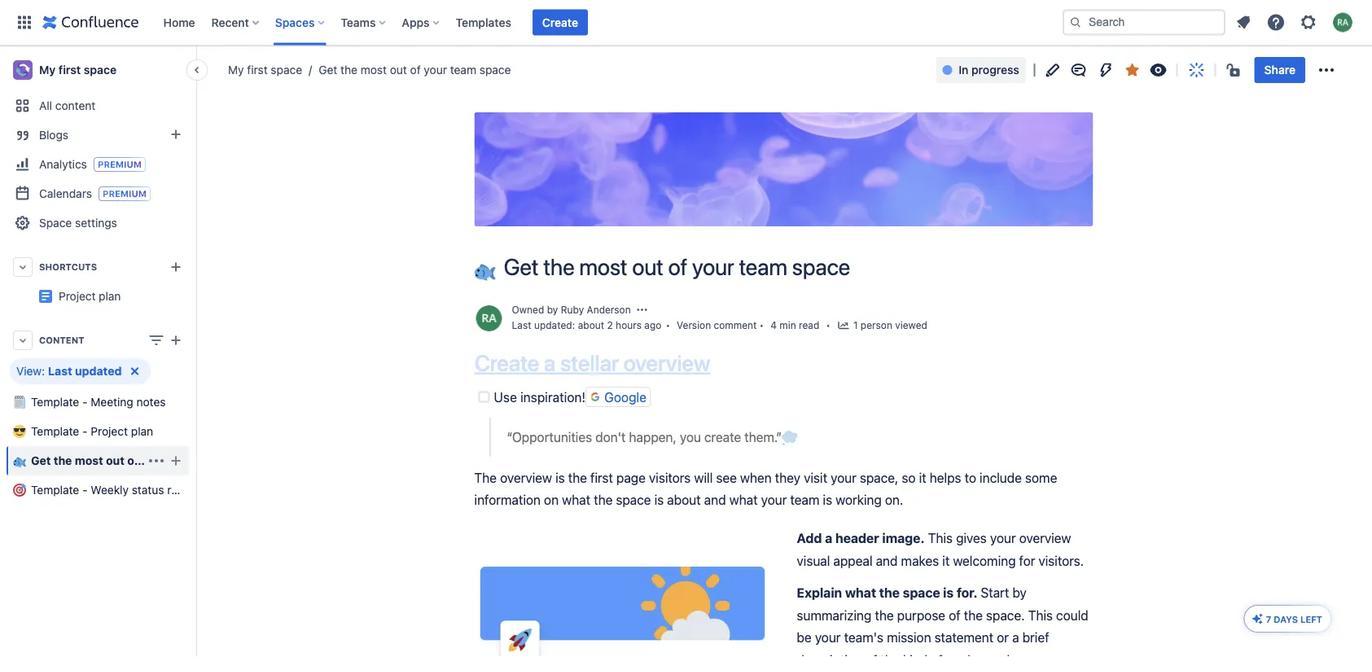 Task type: locate. For each thing, give the bounding box(es) containing it.
1 horizontal spatial my first space
[[228, 63, 302, 77]]

first down recent popup button
[[247, 63, 268, 77]]

0 vertical spatial a
[[544, 350, 556, 376]]

0 horizontal spatial first
[[59, 63, 81, 77]]

of up statement
[[949, 608, 961, 623]]

0 vertical spatial this
[[929, 531, 953, 546]]

about down ruby anderson link
[[578, 320, 605, 331]]

unstar image
[[1123, 60, 1143, 80]]

premium image inside analytics link
[[94, 157, 146, 172]]

my first space link down recent popup button
[[228, 62, 302, 78]]

1 vertical spatial create
[[475, 350, 540, 376]]

template - project plan
[[31, 425, 153, 438]]

0 horizontal spatial and
[[704, 492, 726, 508]]

a inside start by summarizing the purpose of the space. this could be your team's mission statement or a brief description of the kind of work you do.
[[1013, 630, 1020, 646]]

template down template - meeting notes link
[[31, 425, 79, 438]]

0 horizontal spatial my
[[39, 63, 56, 77]]

the down template - project plan on the bottom left
[[54, 454, 72, 468]]

so
[[902, 470, 916, 485]]

my up all
[[39, 63, 56, 77]]

is down the visitors
[[655, 492, 664, 508]]

1 - from the top
[[82, 396, 88, 409]]

what down when
[[730, 492, 758, 508]]

recent
[[211, 15, 249, 29]]

out down apps
[[390, 63, 407, 77]]

2 horizontal spatial out
[[632, 253, 664, 280]]

overview up visitors.
[[1020, 531, 1072, 546]]

search image
[[1070, 16, 1083, 29]]

your up status
[[142, 454, 167, 468]]

space.
[[987, 608, 1025, 623]]

0 vertical spatial most
[[361, 63, 387, 77]]

template left the weekly
[[31, 484, 79, 497]]

the up owned by ruby anderson
[[544, 253, 575, 280]]

or
[[997, 630, 1009, 646]]

a right add at the bottom right of page
[[825, 531, 833, 546]]

appeal
[[834, 553, 873, 569]]

1 vertical spatial this
[[1029, 608, 1053, 623]]

1 horizontal spatial first
[[247, 63, 268, 77]]

1 horizontal spatial overview
[[624, 350, 711, 376]]

1 vertical spatial :fish: image
[[13, 455, 26, 468]]

1 horizontal spatial most
[[361, 63, 387, 77]]

premium image inside calendars "link"
[[99, 187, 151, 201]]

get the most out of your team space for :fish: icon inside the get the most out of your team space link
[[31, 454, 235, 468]]

create a page image
[[166, 331, 186, 350]]

get down the spaces popup button
[[319, 63, 338, 77]]

4
[[771, 320, 777, 331]]

1 my first space from the left
[[39, 63, 117, 77]]

by right start
[[1013, 585, 1027, 601]]

get the most out of your team space for top :fish: image
[[504, 253, 851, 280]]

2 vertical spatial a
[[1013, 630, 1020, 646]]

1 horizontal spatial you
[[978, 652, 999, 658]]

overview up information
[[500, 470, 552, 485]]

last down owned
[[512, 320, 532, 331]]

templates
[[456, 15, 512, 29]]

my first space down recent popup button
[[228, 63, 302, 77]]

1 vertical spatial you
[[978, 652, 999, 658]]

2
[[607, 320, 613, 331]]

1 horizontal spatial out
[[390, 63, 407, 77]]

1 vertical spatial get the most out of your team space link
[[7, 446, 235, 476]]

1 person viewed
[[854, 320, 928, 331]]

google button
[[586, 387, 651, 407]]

space down spaces
[[271, 63, 302, 77]]

0 vertical spatial create
[[543, 15, 578, 29]]

0 horizontal spatial most
[[75, 454, 103, 468]]

your profile and preferences image
[[1334, 13, 1353, 32]]

2 vertical spatial template
[[31, 484, 79, 497]]

project inside template - project plan link
[[91, 425, 128, 438]]

1 horizontal spatial and
[[876, 553, 898, 569]]

2 horizontal spatial a
[[1013, 630, 1020, 646]]

0 vertical spatial it
[[920, 470, 927, 485]]

first inside the overview is the first page visitors will see when they visit your space, so it helps to include some information on what the space is about and what your team is working on.
[[591, 470, 613, 485]]

get down template - project plan on the bottom left
[[31, 454, 51, 468]]

of inside space element
[[127, 454, 139, 468]]

1 template from the top
[[31, 396, 79, 409]]

calendars link
[[7, 179, 189, 209]]

and down see
[[704, 492, 726, 508]]

quick summary image
[[1188, 60, 1207, 80]]

days
[[1275, 614, 1299, 625]]

template - meeting notes
[[31, 396, 166, 409]]

template - meeting notes link
[[7, 388, 189, 417]]

space
[[84, 63, 117, 77], [271, 63, 302, 77], [480, 63, 511, 77], [792, 253, 851, 280], [201, 454, 235, 468], [616, 492, 651, 508], [903, 585, 941, 601]]

in
[[959, 63, 969, 77]]

inspiration!
[[521, 389, 586, 405]]

this up makes
[[929, 531, 953, 546]]

2 horizontal spatial first
[[591, 470, 613, 485]]

recent button
[[207, 9, 265, 35]]

2 template from the top
[[31, 425, 79, 438]]

out up manage page ownership image
[[632, 253, 664, 280]]

what
[[562, 492, 591, 508], [730, 492, 758, 508], [846, 585, 877, 601]]

change view image
[[147, 331, 166, 350]]

1 vertical spatial about
[[668, 492, 701, 508]]

create right templates
[[543, 15, 578, 29]]

you down or
[[978, 652, 999, 658]]

a right or
[[1013, 630, 1020, 646]]

2 vertical spatial most
[[75, 454, 103, 468]]

content button
[[7, 326, 189, 355]]

space up purpose
[[903, 585, 941, 601]]

overview for create a stellar overview
[[624, 350, 711, 376]]

get up owned
[[504, 253, 539, 280]]

what down appeal
[[846, 585, 877, 601]]

out
[[390, 63, 407, 77], [632, 253, 664, 280], [106, 454, 125, 468]]

premium image down blogs link
[[94, 157, 146, 172]]

0 horizontal spatial get the most out of your team space link
[[7, 446, 235, 476]]

7
[[1267, 614, 1272, 625]]

of down team's
[[866, 652, 878, 658]]

1 horizontal spatial about
[[668, 492, 701, 508]]

1 vertical spatial most
[[579, 253, 628, 280]]

:notepad_spiral: image
[[13, 396, 26, 409], [13, 396, 26, 409]]

my down recent popup button
[[228, 63, 244, 77]]

:fish: image
[[475, 259, 496, 281], [13, 455, 26, 468]]

project plan link down the shortcuts dropdown button
[[59, 290, 121, 303]]

1 vertical spatial a
[[825, 531, 833, 546]]

updated:
[[534, 320, 575, 331]]

space down the page
[[616, 492, 651, 508]]

0 horizontal spatial last
[[48, 365, 72, 378]]

1 vertical spatial by
[[1013, 585, 1027, 601]]

2 my first space from the left
[[228, 63, 302, 77]]

overview down 'ago'
[[624, 350, 711, 376]]

your inside start by summarizing the purpose of the space. this could be your team's mission statement or a brief description of the kind of work you do.
[[815, 630, 841, 646]]

0 vertical spatial and
[[704, 492, 726, 508]]

the
[[475, 470, 497, 485]]

makes
[[902, 553, 940, 569]]

create a child page image
[[166, 451, 186, 471]]

could
[[1057, 608, 1089, 623]]

:dart: image
[[13, 484, 26, 497], [13, 484, 26, 497]]

1 my from the left
[[39, 63, 56, 77]]

2 vertical spatial overview
[[1020, 531, 1072, 546]]

get the most out of your team space link
[[302, 62, 511, 78], [7, 446, 235, 476]]

2 horizontal spatial get
[[504, 253, 539, 280]]

and
[[704, 492, 726, 508], [876, 553, 898, 569]]

no restrictions image
[[1226, 60, 1246, 80]]

1 horizontal spatial create
[[543, 15, 578, 29]]

first up all content
[[59, 63, 81, 77]]

0 vertical spatial out
[[390, 63, 407, 77]]

to
[[965, 470, 977, 485]]

premium image up space settings link
[[99, 187, 151, 201]]

your down apps popup button
[[424, 63, 447, 77]]

template for template - meeting notes
[[31, 396, 79, 409]]

a for add
[[825, 531, 833, 546]]

my
[[39, 63, 56, 77], [228, 63, 244, 77]]

home
[[163, 15, 195, 29]]

last right the view: at the bottom of page
[[48, 365, 72, 378]]

0 vertical spatial get
[[319, 63, 338, 77]]

2 horizontal spatial most
[[579, 253, 628, 280]]

they
[[775, 470, 801, 485]]

brief
[[1023, 630, 1050, 646]]

last
[[512, 320, 532, 331], [48, 365, 72, 378]]

your inside 'this gives your overview visual appeal and makes it welcoming for visitors.'
[[991, 531, 1016, 546]]

0 horizontal spatial :fish: image
[[13, 455, 26, 468]]

2 - from the top
[[82, 425, 88, 438]]

7 days left
[[1267, 614, 1323, 625]]

2 horizontal spatial overview
[[1020, 531, 1072, 546]]

a up inspiration!
[[544, 350, 556, 376]]

1 vertical spatial out
[[632, 253, 664, 280]]

:sunglasses: image
[[13, 425, 26, 438], [13, 425, 26, 438]]

get inside space element
[[31, 454, 51, 468]]

0 horizontal spatial you
[[680, 430, 701, 445]]

read
[[799, 320, 820, 331]]

get the most out of your team space up status
[[31, 454, 235, 468]]

2 vertical spatial get
[[31, 454, 51, 468]]

page
[[617, 470, 646, 485]]

it right so
[[920, 470, 927, 485]]

- down template - meeting notes link
[[82, 425, 88, 438]]

0 horizontal spatial about
[[578, 320, 605, 331]]

the right on
[[594, 492, 613, 508]]

get the most out of your team space link down apps
[[302, 62, 511, 78]]

and inside the overview is the first page visitors will see when they visit your space, so it helps to include some information on what the space is about and what your team is working on.
[[704, 492, 726, 508]]

1 vertical spatial it
[[943, 553, 950, 569]]

1 vertical spatial -
[[82, 425, 88, 438]]

stellar
[[560, 350, 619, 376]]

the down explain what the space is for.
[[875, 608, 894, 623]]

0 vertical spatial premium image
[[94, 157, 146, 172]]

- inside template - meeting notes link
[[82, 396, 88, 409]]

by up updated:
[[547, 304, 558, 316]]

1 horizontal spatial this
[[1029, 608, 1053, 623]]

1 horizontal spatial a
[[825, 531, 833, 546]]

premium icon image
[[1252, 613, 1265, 626]]

calendars
[[39, 187, 92, 200]]

0 horizontal spatial plan
[[99, 290, 121, 303]]

get the most out of your team space link up template - weekly status report
[[7, 446, 235, 476]]

get the most out of your team space inside space element
[[31, 454, 235, 468]]

most down template - project plan on the bottom left
[[75, 454, 103, 468]]

is up on
[[556, 470, 565, 485]]

0 horizontal spatial out
[[106, 454, 125, 468]]

hours
[[616, 320, 642, 331]]

it right makes
[[943, 553, 950, 569]]

1 horizontal spatial my
[[228, 63, 244, 77]]

about inside the overview is the first page visitors will see when they visit your space, so it helps to include some information on what the space is about and what your team is working on.
[[668, 492, 701, 508]]

progress
[[972, 63, 1020, 77]]

by
[[547, 304, 558, 316], [1013, 585, 1027, 601]]

share button
[[1255, 57, 1306, 83]]

first left the page
[[591, 470, 613, 485]]

of up the version
[[669, 253, 688, 280]]

template for template - weekly status report
[[31, 484, 79, 497]]

by for start
[[1013, 585, 1027, 601]]

template for template - project plan
[[31, 425, 79, 438]]

0 horizontal spatial :fish: image
[[13, 455, 26, 468]]

3 template from the top
[[31, 484, 79, 497]]

and down image. at the right bottom of the page
[[876, 553, 898, 569]]

space element
[[0, 46, 252, 658]]

1 horizontal spatial by
[[1013, 585, 1027, 601]]

this up 'brief'
[[1029, 608, 1053, 623]]

space up all content link
[[84, 63, 117, 77]]

overview inside 'this gives your overview visual appeal and makes it welcoming for visitors.'
[[1020, 531, 1072, 546]]

-
[[82, 396, 88, 409], [82, 425, 88, 438], [82, 484, 88, 497]]

include
[[980, 470, 1022, 485]]

first
[[59, 63, 81, 77], [247, 63, 268, 77], [591, 470, 613, 485]]

0 horizontal spatial a
[[544, 350, 556, 376]]

information
[[475, 492, 541, 508]]

of left more actions image
[[127, 454, 139, 468]]

template down the "view: last updated"
[[31, 396, 79, 409]]

0 horizontal spatial overview
[[500, 470, 552, 485]]

team right more actions image
[[170, 454, 198, 468]]

my first space link up all content link
[[7, 54, 189, 86]]

anderson
[[587, 304, 631, 316]]

status
[[132, 484, 164, 497]]

:thought_balloon: image
[[782, 431, 799, 447]]

person
[[861, 320, 893, 331]]

team down visit
[[791, 492, 820, 508]]

Search field
[[1063, 9, 1226, 35]]

0 vertical spatial by
[[547, 304, 558, 316]]

my first space up content
[[39, 63, 117, 77]]

most down teams popup button
[[361, 63, 387, 77]]

more actions image
[[147, 451, 166, 471]]

mission
[[887, 630, 932, 646]]

1 vertical spatial overview
[[500, 470, 552, 485]]

most up anderson on the left
[[579, 253, 628, 280]]

project plan link up change view icon
[[7, 282, 252, 311]]

:fish: image
[[475, 259, 496, 281], [13, 455, 26, 468]]

2 vertical spatial get the most out of your team space
[[31, 454, 235, 468]]

confluence image
[[42, 13, 139, 32], [42, 13, 139, 32]]

3 - from the top
[[82, 484, 88, 497]]

- left the weekly
[[82, 484, 88, 497]]

banner
[[0, 0, 1373, 46]]

1 vertical spatial template
[[31, 425, 79, 438]]

premium image
[[94, 157, 146, 172], [99, 187, 151, 201]]

1 vertical spatial :fish: image
[[13, 455, 26, 468]]

team inside space element
[[170, 454, 198, 468]]

1
[[854, 320, 858, 331]]

the down the "opportunities on the bottom of page
[[568, 470, 587, 485]]

your up welcoming
[[991, 531, 1016, 546]]

templates link
[[451, 9, 516, 35]]

clear view image
[[125, 362, 144, 381]]

get the most out of your team space up manage page ownership image
[[504, 253, 851, 280]]

2 vertical spatial -
[[82, 484, 88, 497]]

is
[[556, 470, 565, 485], [655, 492, 664, 508], [823, 492, 833, 508], [944, 585, 954, 601]]

1 horizontal spatial :fish: image
[[475, 259, 496, 281]]

it
[[920, 470, 927, 485], [943, 553, 950, 569]]

:thought_balloon: image
[[782, 431, 799, 447]]

0 horizontal spatial create
[[475, 350, 540, 376]]

content
[[39, 335, 84, 346]]

1 vertical spatial premium image
[[99, 187, 151, 201]]

global element
[[10, 0, 1060, 45]]

0 vertical spatial -
[[82, 396, 88, 409]]

1 horizontal spatial plan
[[131, 425, 153, 438]]

team down templates link
[[450, 63, 477, 77]]

ruby anderson image
[[476, 306, 502, 332]]

- left meeting
[[82, 396, 88, 409]]

2 vertical spatial out
[[106, 454, 125, 468]]

0 horizontal spatial by
[[547, 304, 558, 316]]

about down the visitors
[[668, 492, 701, 508]]

last updated: about 2 hours ago
[[512, 320, 662, 331]]

0 horizontal spatial this
[[929, 531, 953, 546]]

space inside the overview is the first page visitors will see when they visit your space, so it helps to include some information on what the space is about and what your team is working on.
[[616, 492, 651, 508]]

this
[[929, 531, 953, 546], [1029, 608, 1053, 623]]

you left create
[[680, 430, 701, 445]]

1 horizontal spatial last
[[512, 320, 532, 331]]

- inside template - project plan link
[[82, 425, 88, 438]]

0 horizontal spatial it
[[920, 470, 927, 485]]

1 horizontal spatial it
[[943, 553, 950, 569]]

first inside space element
[[59, 63, 81, 77]]

what right on
[[562, 492, 591, 508]]

automation menu button icon image
[[1097, 60, 1117, 80]]

this inside 'this gives your overview visual appeal and makes it welcoming for visitors.'
[[929, 531, 953, 546]]

out up template - weekly status report
[[106, 454, 125, 468]]

settings icon image
[[1300, 13, 1319, 32]]

visitors.
[[1039, 553, 1084, 569]]

help icon image
[[1267, 13, 1286, 32]]

1 horizontal spatial :fish: image
[[475, 259, 496, 281]]

you inside start by summarizing the purpose of the space. this could be your team's mission statement or a brief description of the kind of work you do.
[[978, 652, 999, 658]]

0 horizontal spatial get
[[31, 454, 51, 468]]

notes
[[136, 396, 166, 409]]

this gives your overview visual appeal and makes it welcoming for visitors.
[[797, 531, 1084, 569]]

0 vertical spatial overview
[[624, 350, 711, 376]]

template - weekly status report link
[[7, 476, 200, 505]]

kind
[[903, 652, 928, 658]]

your down they
[[761, 492, 787, 508]]

get the most out of your team space down apps
[[319, 63, 511, 77]]

create up the use
[[475, 350, 540, 376]]

by inside start by summarizing the purpose of the space. this could be your team's mission statement or a brief description of the kind of work you do.
[[1013, 585, 1027, 601]]

1 vertical spatial get
[[504, 253, 539, 280]]

1 person viewed button
[[838, 318, 928, 334]]

create inside global element
[[543, 15, 578, 29]]

1 horizontal spatial get the most out of your team space link
[[302, 62, 511, 78]]

teams
[[341, 15, 376, 29]]

summarizing
[[797, 608, 872, 623]]

your up description
[[815, 630, 841, 646]]

- inside template - weekly status report link
[[82, 484, 88, 497]]

1 vertical spatial get the most out of your team space
[[504, 253, 851, 280]]

0 horizontal spatial my first space
[[39, 63, 117, 77]]

1 vertical spatial last
[[48, 365, 72, 378]]



Task type: describe. For each thing, give the bounding box(es) containing it.
- for project
[[82, 425, 88, 438]]

work
[[947, 652, 975, 658]]

0 horizontal spatial project plan
[[59, 290, 121, 303]]

my inside space element
[[39, 63, 56, 77]]

happen,
[[629, 430, 677, 445]]

your up version comment
[[692, 253, 735, 280]]

owned
[[512, 304, 544, 316]]

:fish: image inside get the most out of your team space link
[[13, 455, 26, 468]]

space right create a child page "image"
[[201, 454, 235, 468]]

overview inside the overview is the first page visitors will see when they visit your space, so it helps to include some information on what the space is about and what your team is working on.
[[500, 470, 552, 485]]

0 vertical spatial get the most out of your team space link
[[302, 62, 511, 78]]

most inside space element
[[75, 454, 103, 468]]

the left kind
[[881, 652, 900, 658]]

4 min read
[[771, 320, 820, 331]]

it inside 'this gives your overview visual appeal and makes it welcoming for visitors.'
[[943, 553, 950, 569]]

space
[[39, 216, 72, 230]]

helps
[[930, 470, 962, 485]]

plan inside template - project plan link
[[131, 425, 153, 438]]

analytics
[[39, 157, 87, 171]]

space up read
[[792, 253, 851, 280]]

all content link
[[7, 91, 189, 121]]

space settings
[[39, 216, 117, 230]]

visit
[[804, 470, 828, 485]]

create for create
[[543, 15, 578, 29]]

appswitcher icon image
[[15, 13, 34, 32]]

0 horizontal spatial my first space link
[[7, 54, 189, 86]]

purpose
[[898, 608, 946, 623]]

use inspiration!
[[494, 389, 586, 405]]

space settings link
[[7, 209, 189, 238]]

be
[[797, 630, 812, 646]]

explain
[[797, 585, 843, 601]]

- for weekly
[[82, 484, 88, 497]]

in progress
[[959, 63, 1020, 77]]

shortcuts button
[[7, 253, 189, 282]]

working
[[836, 492, 882, 508]]

space,
[[860, 470, 899, 485]]

stop watching image
[[1149, 60, 1169, 80]]

about 2 hours ago link
[[578, 320, 662, 331]]

when
[[741, 470, 772, 485]]

- for meeting
[[82, 396, 88, 409]]

1 horizontal spatial project plan
[[189, 283, 252, 297]]

image.
[[883, 531, 925, 546]]

edit this page image
[[1043, 60, 1063, 80]]

for
[[1020, 553, 1036, 569]]

of right kind
[[931, 652, 943, 658]]

create for create a stellar overview
[[475, 350, 540, 376]]

0 vertical spatial about
[[578, 320, 605, 331]]

2 my from the left
[[228, 63, 244, 77]]

ruby
[[561, 304, 584, 316]]

out inside space element
[[106, 454, 125, 468]]

all
[[39, 99, 52, 112]]

report
[[167, 484, 200, 497]]

description
[[797, 652, 863, 658]]

start by summarizing the purpose of the space. this could be your team's mission statement or a brief description of the kind of work you do.
[[797, 585, 1092, 658]]

more actions image
[[1317, 60, 1337, 80]]

the down teams
[[341, 63, 358, 77]]

banner containing home
[[0, 0, 1373, 46]]

updated
[[75, 365, 122, 378]]

this inside start by summarizing the purpose of the space. this could be your team's mission statement or a brief description of the kind of work you do.
[[1029, 608, 1053, 623]]

do.
[[1003, 652, 1021, 658]]

2 horizontal spatial plan
[[229, 283, 252, 297]]

create a stellar overview
[[475, 350, 711, 376]]

copy image
[[709, 353, 729, 373]]

it inside the overview is the first page visitors will see when they visit your space, so it helps to include some information on what the space is about and what your team is working on.
[[920, 470, 927, 485]]

add shortcut image
[[166, 257, 186, 277]]

0 vertical spatial :fish: image
[[475, 259, 496, 281]]

google
[[605, 389, 647, 405]]

blogs link
[[7, 121, 189, 150]]

notification icon image
[[1234, 13, 1254, 32]]

your up the working
[[831, 470, 857, 485]]

the up purpose
[[880, 585, 900, 601]]

my first space inside space element
[[39, 63, 117, 77]]

a for create
[[544, 350, 556, 376]]

space down templates link
[[480, 63, 511, 77]]

owned by ruby anderson
[[512, 304, 631, 316]]

0 vertical spatial :fish: image
[[475, 259, 496, 281]]

team inside the overview is the first page visitors will see when they visit your space, so it helps to include some information on what the space is about and what your team is working on.
[[791, 492, 820, 508]]

premium image for calendars
[[99, 187, 151, 201]]

is down visit
[[823, 492, 833, 508]]

analytics link
[[7, 150, 189, 179]]

blogs
[[39, 128, 69, 142]]

apps
[[402, 15, 430, 29]]

content
[[55, 99, 96, 112]]

by for owned
[[547, 304, 558, 316]]

0 vertical spatial get the most out of your team space
[[319, 63, 511, 77]]

on
[[544, 492, 559, 508]]

team up the '4'
[[739, 253, 788, 280]]

don't
[[596, 430, 626, 445]]

your inside space element
[[142, 454, 167, 468]]

7 days left button
[[1246, 606, 1331, 632]]

1 horizontal spatial get
[[319, 63, 338, 77]]

header
[[836, 531, 880, 546]]

template - project plan image
[[39, 290, 52, 303]]

gives
[[957, 531, 987, 546]]

create link
[[533, 9, 588, 35]]

version
[[677, 320, 711, 331]]

for.
[[957, 585, 978, 601]]

start
[[981, 585, 1010, 601]]

teams button
[[336, 9, 392, 35]]

1 horizontal spatial what
[[730, 492, 758, 508]]

all content
[[39, 99, 96, 112]]

home link
[[158, 9, 200, 35]]

template - project plan link
[[7, 417, 189, 446]]

visual
[[797, 553, 831, 569]]

ruby anderson link
[[561, 304, 631, 316]]

them."
[[745, 430, 782, 445]]

see
[[716, 470, 737, 485]]

on.
[[886, 492, 904, 508]]

and inside 'this gives your overview visual appeal and makes it welcoming for visitors.'
[[876, 553, 898, 569]]

overview for this gives your overview visual appeal and makes it welcoming for visitors.
[[1020, 531, 1072, 546]]

version comment
[[677, 320, 757, 331]]

is left for.
[[944, 585, 954, 601]]

premium image for analytics
[[94, 157, 146, 172]]

0 horizontal spatial what
[[562, 492, 591, 508]]

last inside space element
[[48, 365, 72, 378]]

welcoming
[[954, 553, 1016, 569]]

use
[[494, 389, 517, 405]]

ago
[[645, 320, 662, 331]]

1 horizontal spatial my first space link
[[228, 62, 302, 78]]

of down apps
[[410, 63, 421, 77]]

0 vertical spatial last
[[512, 320, 532, 331]]

manage page ownership image
[[636, 303, 649, 316]]

min
[[780, 320, 797, 331]]

left
[[1301, 614, 1323, 625]]

explain what the space is for.
[[797, 585, 981, 601]]

the down for.
[[964, 608, 983, 623]]

comment
[[714, 320, 757, 331]]

weekly
[[91, 484, 129, 497]]

shortcuts
[[39, 262, 97, 273]]

team's
[[845, 630, 884, 646]]

the overview is the first page visitors will see when they visit your space, so it helps to include some information on what the space is about and what your team is working on.
[[475, 470, 1061, 508]]

settings
[[75, 216, 117, 230]]

create a blog image
[[166, 125, 186, 144]]

add a header image.
[[797, 531, 925, 546]]

template - weekly status report
[[31, 484, 200, 497]]

0 vertical spatial you
[[680, 430, 701, 445]]

2 horizontal spatial what
[[846, 585, 877, 601]]

visitors
[[649, 470, 691, 485]]

the inside space element
[[54, 454, 72, 468]]



Task type: vqa. For each thing, say whether or not it's contained in the screenshot.
DO. at the right bottom of the page
yes



